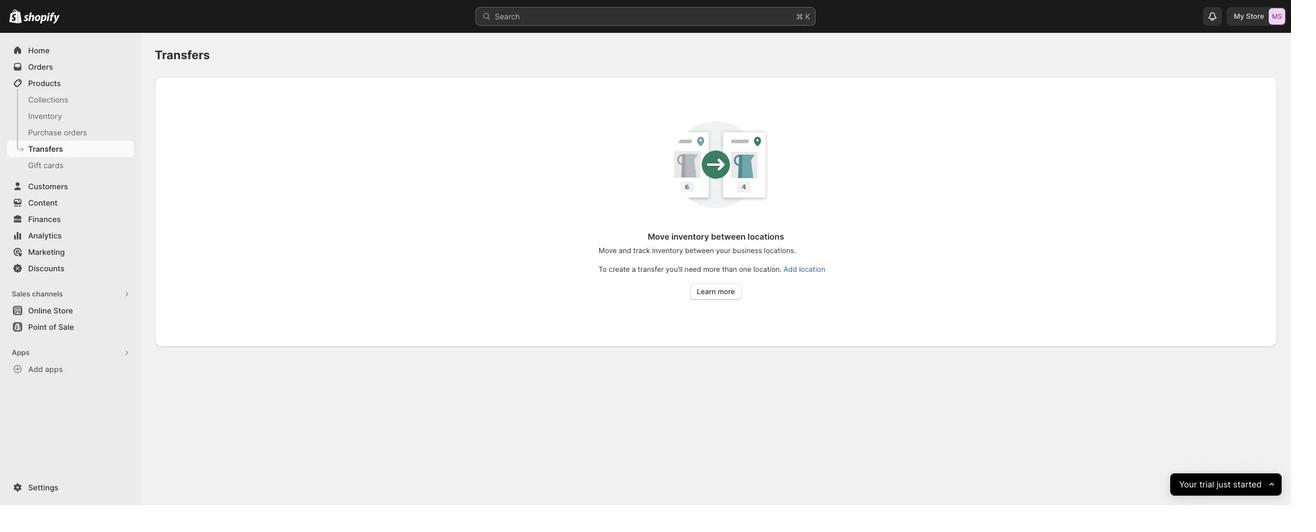 Task type: describe. For each thing, give the bounding box(es) containing it.
1 vertical spatial inventory
[[652, 246, 683, 255]]

need
[[685, 265, 701, 274]]

customers link
[[7, 178, 134, 195]]

just
[[1217, 479, 1231, 490]]

point of sale
[[28, 323, 74, 332]]

purchase
[[28, 128, 62, 137]]

to
[[599, 265, 607, 274]]

your trial just started button
[[1170, 474, 1282, 496]]

inventory
[[28, 111, 62, 121]]

than
[[722, 265, 737, 274]]

sales channels button
[[7, 286, 134, 303]]

online store link
[[7, 303, 134, 319]]

settings link
[[7, 480, 134, 496]]

home
[[28, 46, 50, 55]]

purchase orders
[[28, 128, 87, 137]]

track
[[633, 246, 650, 255]]

store for my store
[[1246, 12, 1264, 21]]

trial
[[1199, 479, 1214, 490]]

transfers link
[[7, 141, 134, 157]]

marketing
[[28, 247, 65, 257]]

point
[[28, 323, 47, 332]]

locations
[[748, 232, 784, 242]]

discounts
[[28, 264, 64, 273]]

location.
[[753, 265, 782, 274]]

and
[[619, 246, 631, 255]]

customers
[[28, 182, 68, 191]]

apps
[[45, 365, 63, 374]]

a
[[632, 265, 636, 274]]

0 horizontal spatial transfers
[[28, 144, 63, 154]]

of
[[49, 323, 56, 332]]

home link
[[7, 42, 134, 59]]

add location link
[[784, 265, 826, 274]]

collections link
[[7, 91, 134, 108]]

0 vertical spatial add
[[784, 265, 797, 274]]

analytics link
[[7, 228, 134, 244]]

add apps button
[[7, 361, 134, 378]]

0 vertical spatial between
[[711, 232, 746, 242]]

finances
[[28, 215, 61, 224]]

one
[[739, 265, 752, 274]]

discounts link
[[7, 260, 134, 277]]

0 vertical spatial more
[[703, 265, 720, 274]]

online store
[[28, 306, 73, 315]]

move and track inventory between your business locations.
[[599, 246, 796, 255]]

my store image
[[1269, 8, 1285, 25]]

orders
[[28, 62, 53, 72]]

finances link
[[7, 211, 134, 228]]

purchase orders link
[[7, 124, 134, 141]]

locations.
[[764, 246, 796, 255]]

store for online store
[[53, 306, 73, 315]]

create
[[609, 265, 630, 274]]

business
[[733, 246, 762, 255]]

gift cards
[[28, 161, 64, 170]]

⌘ k
[[796, 12, 810, 21]]

to create a transfer you'll need more than one location. add location
[[599, 265, 826, 274]]



Task type: locate. For each thing, give the bounding box(es) containing it.
1 horizontal spatial transfers
[[155, 48, 210, 62]]

1 horizontal spatial add
[[784, 265, 797, 274]]

1 vertical spatial between
[[685, 246, 714, 255]]

your
[[716, 246, 731, 255]]

orders
[[64, 128, 87, 137]]

search
[[495, 12, 520, 21]]

point of sale link
[[7, 319, 134, 335]]

1 horizontal spatial store
[[1246, 12, 1264, 21]]

⌘
[[796, 12, 803, 21]]

1 vertical spatial store
[[53, 306, 73, 315]]

gift
[[28, 161, 41, 170]]

apps
[[12, 348, 29, 357]]

my
[[1234, 12, 1244, 21]]

move left and
[[599, 246, 617, 255]]

1 vertical spatial add
[[28, 365, 43, 374]]

point of sale button
[[0, 319, 141, 335]]

gift cards link
[[7, 157, 134, 174]]

content
[[28, 198, 58, 208]]

inventory
[[672, 232, 709, 242], [652, 246, 683, 255]]

analytics
[[28, 231, 62, 240]]

channels
[[32, 290, 63, 298]]

0 horizontal spatial add
[[28, 365, 43, 374]]

orders link
[[7, 59, 134, 75]]

marketing link
[[7, 244, 134, 260]]

add down locations. on the right of the page
[[784, 265, 797, 274]]

0 vertical spatial inventory
[[672, 232, 709, 242]]

more inside "link"
[[718, 287, 735, 296]]

between up need on the right bottom of the page
[[685, 246, 714, 255]]

0 vertical spatial store
[[1246, 12, 1264, 21]]

0 horizontal spatial store
[[53, 306, 73, 315]]

settings
[[28, 483, 58, 493]]

inventory link
[[7, 108, 134, 124]]

1 horizontal spatial move
[[648, 232, 669, 242]]

inventory up move and track inventory between your business locations.
[[672, 232, 709, 242]]

location
[[799, 265, 826, 274]]

between
[[711, 232, 746, 242], [685, 246, 714, 255]]

content link
[[7, 195, 134, 211]]

between up your
[[711, 232, 746, 242]]

sales channels
[[12, 290, 63, 298]]

store right my
[[1246, 12, 1264, 21]]

1 vertical spatial more
[[718, 287, 735, 296]]

your trial just started
[[1179, 479, 1262, 490]]

learn
[[697, 287, 716, 296]]

move
[[648, 232, 669, 242], [599, 246, 617, 255]]

products
[[28, 79, 61, 88]]

shopify image
[[9, 9, 22, 23], [24, 12, 60, 24]]

move for move and track inventory between your business locations.
[[599, 246, 617, 255]]

add inside button
[[28, 365, 43, 374]]

move inventory between locations
[[648, 232, 784, 242]]

0 vertical spatial move
[[648, 232, 669, 242]]

collections
[[28, 95, 68, 104]]

started
[[1233, 479, 1262, 490]]

store up sale
[[53, 306, 73, 315]]

transfer
[[638, 265, 664, 274]]

more left the than
[[703, 265, 720, 274]]

store inside "link"
[[53, 306, 73, 315]]

0 horizontal spatial shopify image
[[9, 9, 22, 23]]

move up track
[[648, 232, 669, 242]]

add
[[784, 265, 797, 274], [28, 365, 43, 374]]

online
[[28, 306, 51, 315]]

move for move inventory between locations
[[648, 232, 669, 242]]

you'll
[[666, 265, 683, 274]]

cards
[[44, 161, 64, 170]]

add left 'apps'
[[28, 365, 43, 374]]

learn more link
[[690, 284, 742, 300]]

1 horizontal spatial shopify image
[[24, 12, 60, 24]]

0 vertical spatial transfers
[[155, 48, 210, 62]]

learn more
[[697, 287, 735, 296]]

my store
[[1234, 12, 1264, 21]]

transfers
[[155, 48, 210, 62], [28, 144, 63, 154]]

your
[[1179, 479, 1197, 490]]

inventory up you'll
[[652, 246, 683, 255]]

products link
[[7, 75, 134, 91]]

online store button
[[0, 303, 141, 319]]

more
[[703, 265, 720, 274], [718, 287, 735, 296]]

sale
[[58, 323, 74, 332]]

store
[[1246, 12, 1264, 21], [53, 306, 73, 315]]

0 horizontal spatial move
[[599, 246, 617, 255]]

apps button
[[7, 345, 134, 361]]

more right learn
[[718, 287, 735, 296]]

1 vertical spatial transfers
[[28, 144, 63, 154]]

1 vertical spatial move
[[599, 246, 617, 255]]

add apps
[[28, 365, 63, 374]]

k
[[805, 12, 810, 21]]

sales
[[12, 290, 30, 298]]



Task type: vqa. For each thing, say whether or not it's contained in the screenshot.
point of sale link
yes



